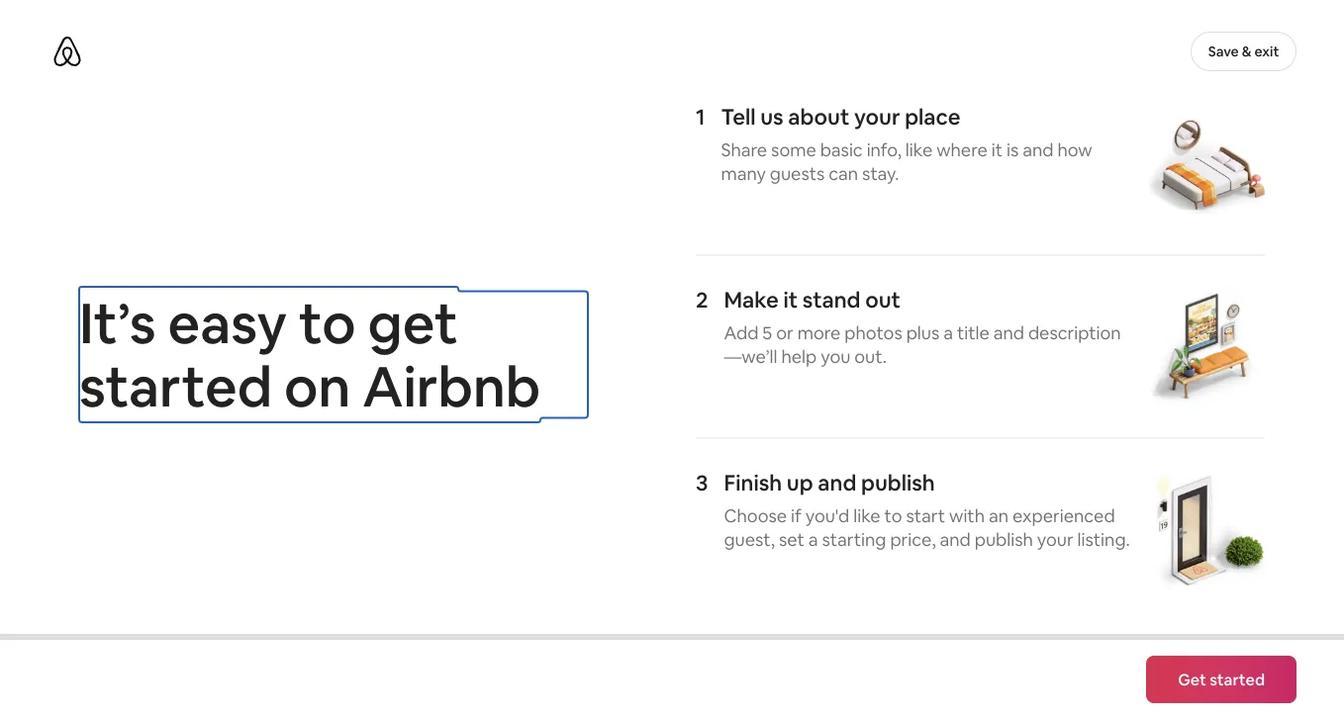 Task type: locate. For each thing, give the bounding box(es) containing it.
us
[[760, 103, 784, 131]]

with
[[949, 504, 985, 528]]

more
[[798, 321, 841, 345]]

and right title
[[994, 321, 1025, 345]]

your down experienced at the right bottom
[[1037, 528, 1074, 551]]

make it stand out add 5 or more photos plus a title and description —we'll help you out.
[[724, 286, 1121, 368]]

like up starting
[[854, 504, 881, 528]]

a right set
[[809, 528, 818, 551]]

add
[[724, 321, 759, 345]]

0 horizontal spatial publish
[[861, 469, 935, 497]]

experienced
[[1013, 504, 1115, 528]]

or
[[776, 321, 794, 345]]

get
[[368, 287, 458, 359]]

1 vertical spatial publish
[[975, 528, 1033, 551]]

price,
[[890, 528, 936, 551]]

publish down an on the right of page
[[975, 528, 1033, 551]]

exit
[[1255, 43, 1279, 60]]

1 vertical spatial it
[[784, 286, 798, 314]]

1 horizontal spatial publish
[[975, 528, 1033, 551]]

your up 'info,'
[[854, 103, 900, 131]]

and right is on the right top of page
[[1023, 138, 1054, 161]]

to left 'get'
[[299, 287, 356, 359]]

about
[[788, 103, 850, 131]]

1 horizontal spatial your
[[1037, 528, 1074, 551]]

like
[[906, 138, 933, 161], [854, 504, 881, 528]]

3
[[696, 469, 708, 497]]

0 vertical spatial like
[[906, 138, 933, 161]]

1 horizontal spatial like
[[906, 138, 933, 161]]

a left title
[[944, 321, 953, 345]]

1 vertical spatial your
[[1037, 528, 1074, 551]]

0 vertical spatial to
[[299, 287, 356, 359]]

is
[[1007, 138, 1019, 161]]

0 horizontal spatial to
[[299, 287, 356, 359]]

set
[[779, 528, 805, 551]]

5
[[763, 321, 772, 345]]

1 horizontal spatial it
[[992, 138, 1003, 161]]

1 vertical spatial a
[[809, 528, 818, 551]]

to up price,
[[885, 504, 902, 528]]

1 vertical spatial to
[[885, 504, 902, 528]]

choose
[[724, 504, 787, 528]]

1 horizontal spatial a
[[944, 321, 953, 345]]

save
[[1209, 43, 1239, 60]]

1 horizontal spatial to
[[885, 504, 902, 528]]

like right 'info,'
[[906, 138, 933, 161]]

and up 'you'd'
[[818, 469, 857, 497]]

it left is on the right top of page
[[992, 138, 1003, 161]]

tell us about your place share some basic info, like where it is and how many guests can stay.
[[721, 103, 1093, 185]]

many
[[721, 162, 766, 185]]

and
[[1023, 138, 1054, 161], [994, 321, 1025, 345], [818, 469, 857, 497], [940, 528, 971, 551]]

a
[[944, 321, 953, 345], [809, 528, 818, 551]]

—we'll
[[724, 345, 778, 368]]

and inside tell us about your place share some basic info, like where it is and how many guests can stay.
[[1023, 138, 1054, 161]]

0 horizontal spatial your
[[854, 103, 900, 131]]

1 vertical spatial like
[[854, 504, 881, 528]]

your
[[854, 103, 900, 131], [1037, 528, 1074, 551]]

0 horizontal spatial like
[[854, 504, 881, 528]]

some
[[771, 138, 816, 161]]

guests
[[770, 162, 825, 185]]

where
[[937, 138, 988, 161]]

it up or
[[784, 286, 798, 314]]

0 vertical spatial your
[[854, 103, 900, 131]]

0 horizontal spatial it
[[784, 286, 798, 314]]

publish
[[861, 469, 935, 497], [975, 528, 1033, 551]]

like inside tell us about your place share some basic info, like where it is and how many guests can stay.
[[906, 138, 933, 161]]

save & exit
[[1209, 43, 1279, 60]]

0 vertical spatial it
[[992, 138, 1003, 161]]

you'd
[[806, 504, 850, 528]]

0 horizontal spatial a
[[809, 528, 818, 551]]

airbnb
[[363, 350, 541, 423]]

0 vertical spatial publish
[[861, 469, 935, 497]]

0 vertical spatial a
[[944, 321, 953, 345]]

to
[[299, 287, 356, 359], [885, 504, 902, 528]]

save & exit button
[[1191, 32, 1297, 71]]

it
[[992, 138, 1003, 161], [784, 286, 798, 314]]

publish up 'start'
[[861, 469, 935, 497]]



Task type: vqa. For each thing, say whether or not it's contained in the screenshot.


Task type: describe. For each thing, give the bounding box(es) containing it.
photos
[[845, 321, 903, 345]]

your inside tell us about your place share some basic info, like where it is and how many guests can stay.
[[854, 103, 900, 131]]

place
[[905, 103, 961, 131]]

a inside 'finish up and publish choose if you'd like to start with an experienced guest, set a starting price, and publish your listing.'
[[809, 528, 818, 551]]

on
[[284, 350, 351, 423]]

and inside make it stand out add 5 or more photos plus a title and description —we'll help you out.
[[994, 321, 1025, 345]]

description
[[1028, 321, 1121, 345]]

up
[[787, 469, 813, 497]]

out.
[[855, 345, 887, 368]]

how
[[1058, 138, 1093, 161]]

finish
[[724, 469, 782, 497]]

guest,
[[724, 528, 775, 551]]

can
[[829, 162, 858, 185]]

listing.
[[1078, 528, 1130, 551]]

you
[[821, 345, 851, 368]]

stand
[[803, 286, 861, 314]]

to inside it's easy to get started on airbnb
[[299, 287, 356, 359]]

an
[[989, 504, 1009, 528]]

2
[[696, 286, 708, 314]]

started
[[79, 350, 272, 423]]

it's easy to get started on airbnb
[[79, 287, 541, 423]]

it inside tell us about your place share some basic info, like where it is and how many guests can stay.
[[992, 138, 1003, 161]]

title
[[957, 321, 990, 345]]

&
[[1242, 43, 1252, 60]]

help
[[782, 345, 817, 368]]

basic
[[820, 138, 863, 161]]

your inside 'finish up and publish choose if you'd like to start with an experienced guest, set a starting price, and publish your listing.'
[[1037, 528, 1074, 551]]

a inside make it stand out add 5 or more photos plus a title and description —we'll help you out.
[[944, 321, 953, 345]]

it inside make it stand out add 5 or more photos plus a title and description —we'll help you out.
[[784, 286, 798, 314]]

share
[[721, 138, 767, 161]]

start
[[906, 504, 946, 528]]

and down with
[[940, 528, 971, 551]]

to inside 'finish up and publish choose if you'd like to start with an experienced guest, set a starting price, and publish your listing.'
[[885, 504, 902, 528]]

starting
[[822, 528, 887, 551]]

info,
[[867, 138, 902, 161]]

easy
[[168, 287, 287, 359]]

plus
[[906, 321, 940, 345]]

stay.
[[862, 162, 899, 185]]

like inside 'finish up and publish choose if you'd like to start with an experienced guest, set a starting price, and publish your listing.'
[[854, 504, 881, 528]]

it's
[[79, 287, 156, 359]]

tell
[[721, 103, 756, 131]]

out
[[865, 286, 901, 314]]

if
[[791, 504, 802, 528]]

make
[[724, 286, 779, 314]]

1
[[696, 103, 705, 131]]

finish up and publish choose if you'd like to start with an experienced guest, set a starting price, and publish your listing.
[[724, 469, 1130, 551]]



